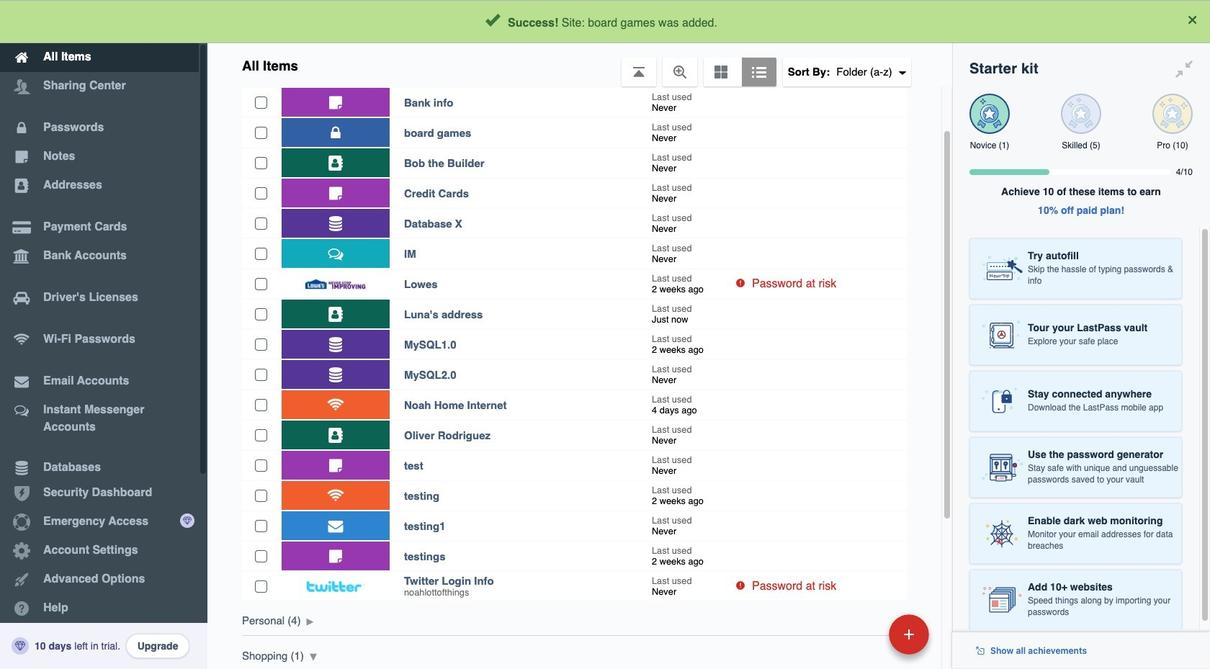 Task type: describe. For each thing, give the bounding box(es) containing it.
Search search field
[[347, 6, 923, 37]]

vault options navigation
[[208, 43, 953, 86]]

new item element
[[790, 614, 935, 655]]



Task type: vqa. For each thing, say whether or not it's contained in the screenshot.
Lastpass image
no



Task type: locate. For each thing, give the bounding box(es) containing it.
search my vault text field
[[347, 6, 923, 37]]

alert
[[0, 0, 1211, 43]]

main navigation navigation
[[0, 0, 208, 669]]

new item navigation
[[790, 610, 938, 669]]



